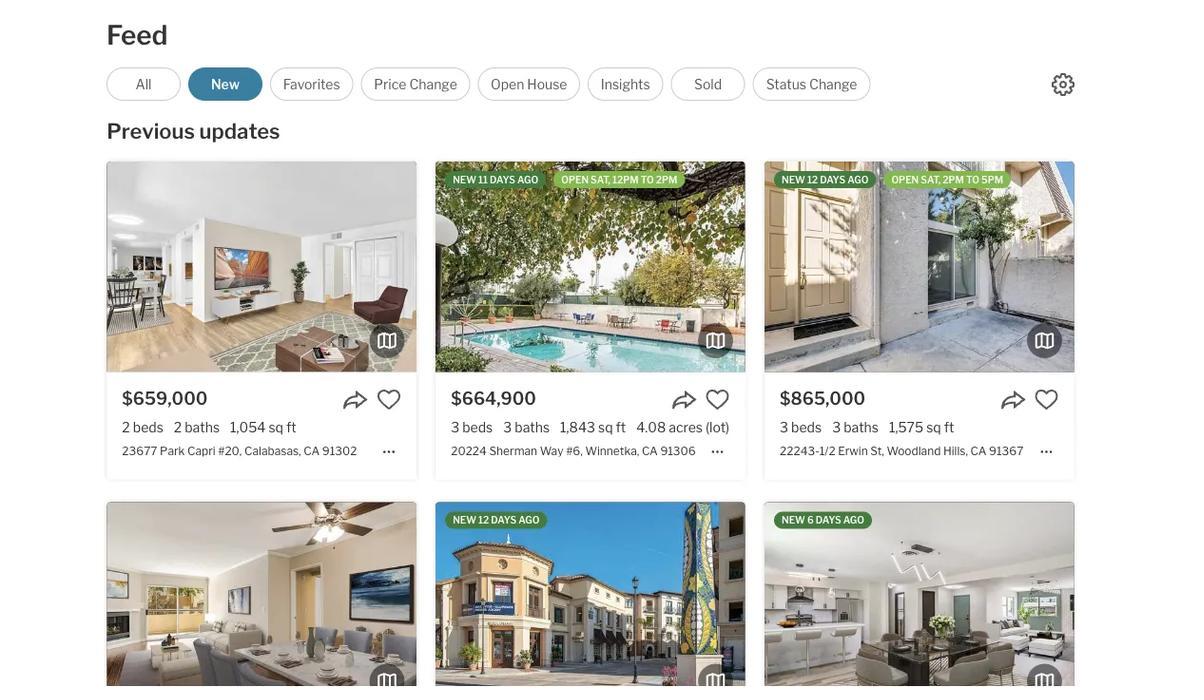 Task type: locate. For each thing, give the bounding box(es) containing it.
change inside option
[[809, 76, 857, 92]]

open left the 5pm
[[892, 174, 919, 185]]

3 beds up 22243-
[[780, 420, 822, 436]]

open left the "12pm"
[[561, 174, 589, 185]]

2 favorite button checkbox from the left
[[705, 387, 730, 412]]

sq
[[269, 420, 283, 436], [598, 420, 613, 436], [927, 420, 941, 436]]

12 for "photo of 22243-1/2 erwin st, woodland hills, ca 91367"
[[807, 174, 818, 185]]

3 baths up sherman
[[503, 420, 550, 436]]

ft up winnetka, at bottom
[[616, 420, 626, 436]]

2 horizontal spatial beds
[[791, 420, 822, 436]]

3 baths
[[503, 420, 550, 436], [832, 420, 879, 436]]

3 baths for $865,000
[[832, 420, 879, 436]]

sq up calabasas,
[[269, 420, 283, 436]]

1 change from the left
[[409, 76, 457, 92]]

acres
[[669, 420, 703, 436]]

0 horizontal spatial 3 baths
[[503, 420, 550, 436]]

2 for 2 baths
[[174, 420, 182, 436]]

beds
[[133, 420, 163, 436], [462, 420, 493, 436], [791, 420, 822, 436]]

1 horizontal spatial to
[[966, 174, 980, 185]]

3 beds up the 20224
[[451, 420, 493, 436]]

ft up hills,
[[944, 420, 954, 436]]

ago down sherman
[[519, 515, 540, 526]]

0 horizontal spatial ft
[[286, 420, 296, 436]]

1 3 baths from the left
[[503, 420, 550, 436]]

0 horizontal spatial beds
[[133, 420, 163, 436]]

3 beds from the left
[[791, 420, 822, 436]]

2 horizontal spatial baths
[[844, 420, 879, 436]]

baths for $659,000
[[185, 420, 220, 436]]

1 horizontal spatial favorite button checkbox
[[705, 387, 730, 412]]

0 vertical spatial new 12 days ago
[[782, 174, 869, 185]]

0 horizontal spatial favorite button checkbox
[[377, 387, 401, 412]]

1,575
[[889, 420, 924, 436]]

20224 sherman way #6, winnetka, ca 91306
[[451, 444, 696, 458]]

2 up park
[[174, 420, 182, 436]]

status change
[[766, 76, 857, 92]]

ca for $659,000
[[304, 444, 320, 458]]

5pm
[[982, 174, 1003, 185]]

1 sat, from the left
[[591, 174, 611, 185]]

change for price change
[[409, 76, 457, 92]]

favorite button checkbox for $664,900
[[705, 387, 730, 412]]

1 horizontal spatial baths
[[515, 420, 550, 436]]

1 horizontal spatial beds
[[462, 420, 493, 436]]

3 3 from the left
[[780, 420, 789, 436]]

3 baths from the left
[[844, 420, 879, 436]]

0 horizontal spatial 12
[[478, 515, 489, 526]]

2 to from the left
[[966, 174, 980, 185]]

2 change from the left
[[809, 76, 857, 92]]

ca down 4.08
[[642, 444, 658, 458]]

2 up 23677
[[122, 420, 130, 436]]

woodland
[[887, 444, 941, 458]]

2 sat, from the left
[[921, 174, 941, 185]]

0 horizontal spatial 3 beds
[[451, 420, 493, 436]]

open sat, 2pm to 5pm
[[892, 174, 1003, 185]]

sat, left the "12pm"
[[591, 174, 611, 185]]

0 horizontal spatial favorite button image
[[377, 387, 401, 412]]

capri
[[187, 444, 216, 458]]

ago
[[517, 174, 539, 185], [848, 174, 869, 185], [519, 515, 540, 526], [843, 515, 865, 526]]

hills,
[[943, 444, 968, 458]]

3 baths up erwin
[[832, 420, 879, 436]]

2 3 baths from the left
[[832, 420, 879, 436]]

new for photo of 20224 sherman way #6, winnetka, ca 91306
[[453, 174, 476, 185]]

1 vertical spatial 12
[[478, 515, 489, 526]]

2pm left the 5pm
[[943, 174, 964, 185]]

ca left 91302 at the left of the page
[[304, 444, 320, 458]]

calabasas,
[[244, 444, 301, 458]]

sq right 1,575
[[927, 420, 941, 436]]

ft for $659,000
[[286, 420, 296, 436]]

favorites
[[283, 76, 340, 92]]

1 horizontal spatial 3 beds
[[780, 420, 822, 436]]

st,
[[871, 444, 884, 458]]

2 horizontal spatial ft
[[944, 420, 954, 436]]

1 beds from the left
[[133, 420, 163, 436]]

1 horizontal spatial sq
[[598, 420, 613, 436]]

(lot)
[[706, 420, 730, 436]]

1 open from the left
[[561, 174, 589, 185]]

1 horizontal spatial open
[[892, 174, 919, 185]]

1 horizontal spatial ca
[[642, 444, 658, 458]]

1 vertical spatial new 12 days ago
[[453, 515, 540, 526]]

open for $865,000
[[892, 174, 919, 185]]

0 horizontal spatial open
[[561, 174, 589, 185]]

open
[[561, 174, 589, 185], [892, 174, 919, 185]]

3 sq from the left
[[927, 420, 941, 436]]

1 to from the left
[[641, 174, 654, 185]]

1 horizontal spatial 12
[[807, 174, 818, 185]]

days for photo of 23500 park sorrento unit d23, calabasas, ca 91302
[[491, 515, 517, 526]]

photo of 21520 burbank blvd #120, woodland hills, ca 91367 image
[[107, 503, 416, 688]]

2 ft from the left
[[616, 420, 626, 436]]

4.08
[[637, 420, 666, 436]]

new 12 days ago
[[782, 174, 869, 185], [453, 515, 540, 526]]

1 horizontal spatial change
[[809, 76, 857, 92]]

2
[[122, 420, 130, 436], [174, 420, 182, 436]]

22243-1/2 erwin st, woodland hills, ca 91367
[[780, 444, 1024, 458]]

1 ft from the left
[[286, 420, 296, 436]]

1 horizontal spatial new 12 days ago
[[782, 174, 869, 185]]

photo of 23500 park sorrento unit d23, calabasas, ca 91302 image
[[436, 503, 745, 688]]

beds up the 20224
[[462, 420, 493, 436]]

ft up calabasas,
[[286, 420, 296, 436]]

beds for $659,000
[[133, 420, 163, 436]]

sat, left the 5pm
[[921, 174, 941, 185]]

2 3 beds from the left
[[780, 420, 822, 436]]

0 horizontal spatial 2
[[122, 420, 130, 436]]

1,575 sq ft
[[889, 420, 954, 436]]

0 horizontal spatial to
[[641, 174, 654, 185]]

1 3 beds from the left
[[451, 420, 493, 436]]

beds up 23677
[[133, 420, 163, 436]]

1 ca from the left
[[304, 444, 320, 458]]

3 up the 20224
[[451, 420, 460, 436]]

previous updates
[[107, 118, 280, 144]]

price
[[374, 76, 407, 92]]

23677 park capri #20, calabasas, ca 91302
[[122, 444, 357, 458]]

1/2
[[820, 444, 836, 458]]

3 up sherman
[[503, 420, 512, 436]]

1 2 from the left
[[122, 420, 130, 436]]

to right the "12pm"
[[641, 174, 654, 185]]

6
[[807, 515, 814, 526]]

baths up sherman
[[515, 420, 550, 436]]

3 beds
[[451, 420, 493, 436], [780, 420, 822, 436]]

0 horizontal spatial change
[[409, 76, 457, 92]]

sq for $865,000
[[927, 420, 941, 436]]

0 horizontal spatial new 12 days ago
[[453, 515, 540, 526]]

favorite button checkbox
[[377, 387, 401, 412], [705, 387, 730, 412]]

ca for $664,900
[[642, 444, 658, 458]]

0 vertical spatial 12
[[807, 174, 818, 185]]

new 12 days ago for photo of 23500 park sorrento unit d23, calabasas, ca 91302
[[453, 515, 540, 526]]

12 for photo of 23500 park sorrento unit d23, calabasas, ca 91302
[[478, 515, 489, 526]]

new
[[211, 76, 240, 92]]

2 open from the left
[[892, 174, 919, 185]]

new 12 days ago for "photo of 22243-1/2 erwin st, woodland hills, ca 91367"
[[782, 174, 869, 185]]

ft for $664,900
[[616, 420, 626, 436]]

option group containing all
[[106, 68, 871, 101]]

1 horizontal spatial sat,
[[921, 174, 941, 185]]

status
[[766, 76, 807, 92]]

ago right the 6
[[843, 515, 865, 526]]

Price Change radio
[[361, 68, 470, 101]]

2 baths from the left
[[515, 420, 550, 436]]

0 horizontal spatial ca
[[304, 444, 320, 458]]

change right status
[[809, 76, 857, 92]]

beds up 22243-
[[791, 420, 822, 436]]

0 horizontal spatial 2pm
[[656, 174, 678, 185]]

3 ft from the left
[[944, 420, 954, 436]]

2 horizontal spatial ca
[[971, 444, 987, 458]]

$659,000
[[122, 388, 208, 409]]

baths
[[185, 420, 220, 436], [515, 420, 550, 436], [844, 420, 879, 436]]

1 baths from the left
[[185, 420, 220, 436]]

3
[[451, 420, 460, 436], [503, 420, 512, 436], [780, 420, 789, 436], [832, 420, 841, 436]]

change right "price" at the left of page
[[409, 76, 457, 92]]

2 baths
[[174, 420, 220, 436]]

2 horizontal spatial sq
[[927, 420, 941, 436]]

2pm
[[656, 174, 678, 185], [943, 174, 964, 185]]

Sold radio
[[671, 68, 745, 101]]

sat, for $664,900
[[591, 174, 611, 185]]

3 up the 1/2
[[832, 420, 841, 436]]

1,843
[[560, 420, 595, 436]]

2 2 from the left
[[174, 420, 182, 436]]

0 horizontal spatial baths
[[185, 420, 220, 436]]

baths up the capri
[[185, 420, 220, 436]]

ft
[[286, 420, 296, 436], [616, 420, 626, 436], [944, 420, 954, 436]]

ago for "photo of 22243-1/2 erwin st, woodland hills, ca 91367"
[[848, 174, 869, 185]]

baths for $664,900
[[515, 420, 550, 436]]

change
[[409, 76, 457, 92], [809, 76, 857, 92]]

price change
[[374, 76, 457, 92]]

1 horizontal spatial 3 baths
[[832, 420, 879, 436]]

12
[[807, 174, 818, 185], [478, 515, 489, 526]]

3 up 22243-
[[780, 420, 789, 436]]

0 horizontal spatial sat,
[[591, 174, 611, 185]]

ago left open sat, 2pm to 5pm
[[848, 174, 869, 185]]

2 2pm from the left
[[943, 174, 964, 185]]

2 favorite button image from the left
[[705, 387, 730, 412]]

91306
[[660, 444, 696, 458]]

change inside radio
[[409, 76, 457, 92]]

2 sq from the left
[[598, 420, 613, 436]]

1 favorite button checkbox from the left
[[377, 387, 401, 412]]

option group
[[106, 68, 871, 101]]

ca right hills,
[[971, 444, 987, 458]]

days for 'photo of 5317 doe ave, las vegas, nv 89146'
[[816, 515, 841, 526]]

sat,
[[591, 174, 611, 185], [921, 174, 941, 185]]

Insights radio
[[588, 68, 663, 101]]

1 horizontal spatial 2pm
[[943, 174, 964, 185]]

#20,
[[218, 444, 242, 458]]

0 horizontal spatial sq
[[269, 420, 283, 436]]

1 horizontal spatial ft
[[616, 420, 626, 436]]

2 for 2 beds
[[122, 420, 130, 436]]

1 horizontal spatial favorite button image
[[705, 387, 730, 412]]

ago right 11 on the left top of page
[[517, 174, 539, 185]]

baths up erwin
[[844, 420, 879, 436]]

days
[[490, 174, 515, 185], [820, 174, 846, 185], [491, 515, 517, 526], [816, 515, 841, 526]]

2 beds from the left
[[462, 420, 493, 436]]

favorite button image
[[1034, 387, 1059, 412]]

open
[[491, 76, 524, 92]]

1 sq from the left
[[269, 420, 283, 436]]

sq up winnetka, at bottom
[[598, 420, 613, 436]]

ca
[[304, 444, 320, 458], [642, 444, 658, 458], [971, 444, 987, 458]]

2 ca from the left
[[642, 444, 658, 458]]

to
[[641, 174, 654, 185], [966, 174, 980, 185]]

to left the 5pm
[[966, 174, 980, 185]]

photo of 5317 doe ave, las vegas, nv 89146 image
[[765, 503, 1074, 688]]

new
[[453, 174, 476, 185], [782, 174, 805, 185], [453, 515, 476, 526], [782, 515, 805, 526]]

2pm right the "12pm"
[[656, 174, 678, 185]]

favorite button image
[[377, 387, 401, 412], [705, 387, 730, 412]]

1 horizontal spatial 2
[[174, 420, 182, 436]]

new 11 days ago
[[453, 174, 539, 185]]

1 favorite button image from the left
[[377, 387, 401, 412]]



Task type: describe. For each thing, give the bounding box(es) containing it.
New radio
[[188, 68, 262, 101]]

91302
[[322, 444, 357, 458]]

favorite button image for $659,000
[[377, 387, 401, 412]]

Favorites radio
[[270, 68, 353, 101]]

1 3 from the left
[[451, 420, 460, 436]]

new 6 days ago
[[782, 515, 865, 526]]

photo of 23677 park capri #20, calabasas, ca 91302 image
[[107, 162, 416, 372]]

91367
[[989, 444, 1024, 458]]

1,843 sq ft
[[560, 420, 626, 436]]

22243-
[[780, 444, 820, 458]]

erwin
[[838, 444, 868, 458]]

1 2pm from the left
[[656, 174, 678, 185]]

12pm
[[613, 174, 639, 185]]

All radio
[[106, 68, 181, 101]]

house
[[527, 76, 567, 92]]

ago for photo of 20224 sherman way #6, winnetka, ca 91306
[[517, 174, 539, 185]]

3 beds for $865,000
[[780, 420, 822, 436]]

11
[[478, 174, 488, 185]]

days for photo of 20224 sherman way #6, winnetka, ca 91306
[[490, 174, 515, 185]]

way
[[540, 444, 564, 458]]

change for status change
[[809, 76, 857, 92]]

feed
[[106, 19, 168, 51]]

Open House radio
[[478, 68, 580, 101]]

favorite button checkbox
[[1034, 387, 1059, 412]]

new for photo of 23500 park sorrento unit d23, calabasas, ca 91302
[[453, 515, 476, 526]]

2 beds
[[122, 420, 163, 436]]

beds for $865,000
[[791, 420, 822, 436]]

open house
[[491, 76, 567, 92]]

sq for $659,000
[[269, 420, 283, 436]]

1,054 sq ft
[[230, 420, 296, 436]]

beds for $664,900
[[462, 420, 493, 436]]

3 ca from the left
[[971, 444, 987, 458]]

sq for $664,900
[[598, 420, 613, 436]]

photo of 22243-1/2 erwin st, woodland hills, ca 91367 image
[[765, 162, 1074, 372]]

ago for photo of 23500 park sorrento unit d23, calabasas, ca 91302
[[519, 515, 540, 526]]

open for $664,900
[[561, 174, 589, 185]]

new for "photo of 22243-1/2 erwin st, woodland hills, ca 91367"
[[782, 174, 805, 185]]

to for $664,900
[[641, 174, 654, 185]]

23677
[[122, 444, 157, 458]]

new for 'photo of 5317 doe ave, las vegas, nv 89146'
[[782, 515, 805, 526]]

20224
[[451, 444, 487, 458]]

Status Change radio
[[753, 68, 871, 101]]

days for "photo of 22243-1/2 erwin st, woodland hills, ca 91367"
[[820, 174, 846, 185]]

sold
[[694, 76, 722, 92]]

2 3 from the left
[[503, 420, 512, 436]]

4.08 acres (lot)
[[637, 420, 730, 436]]

ft for $865,000
[[944, 420, 954, 436]]

favorite button checkbox for $659,000
[[377, 387, 401, 412]]

4 3 from the left
[[832, 420, 841, 436]]

all
[[136, 76, 152, 92]]

sat, for $865,000
[[921, 174, 941, 185]]

sherman
[[489, 444, 538, 458]]

updates
[[199, 118, 280, 144]]

$865,000
[[780, 388, 866, 409]]

ago for 'photo of 5317 doe ave, las vegas, nv 89146'
[[843, 515, 865, 526]]

winnetka,
[[585, 444, 639, 458]]

park
[[160, 444, 185, 458]]

3 beds for $664,900
[[451, 420, 493, 436]]

$664,900
[[451, 388, 536, 409]]

baths for $865,000
[[844, 420, 879, 436]]

1,054
[[230, 420, 266, 436]]

favorite button image for $664,900
[[705, 387, 730, 412]]

photo of 20224 sherman way #6, winnetka, ca 91306 image
[[436, 162, 745, 372]]

open sat, 12pm to 2pm
[[561, 174, 678, 185]]

#6,
[[566, 444, 583, 458]]

insights
[[601, 76, 650, 92]]

to for $865,000
[[966, 174, 980, 185]]

3 baths for $664,900
[[503, 420, 550, 436]]

previous
[[107, 118, 195, 144]]



Task type: vqa. For each thing, say whether or not it's contained in the screenshot.
'Open House' option
yes



